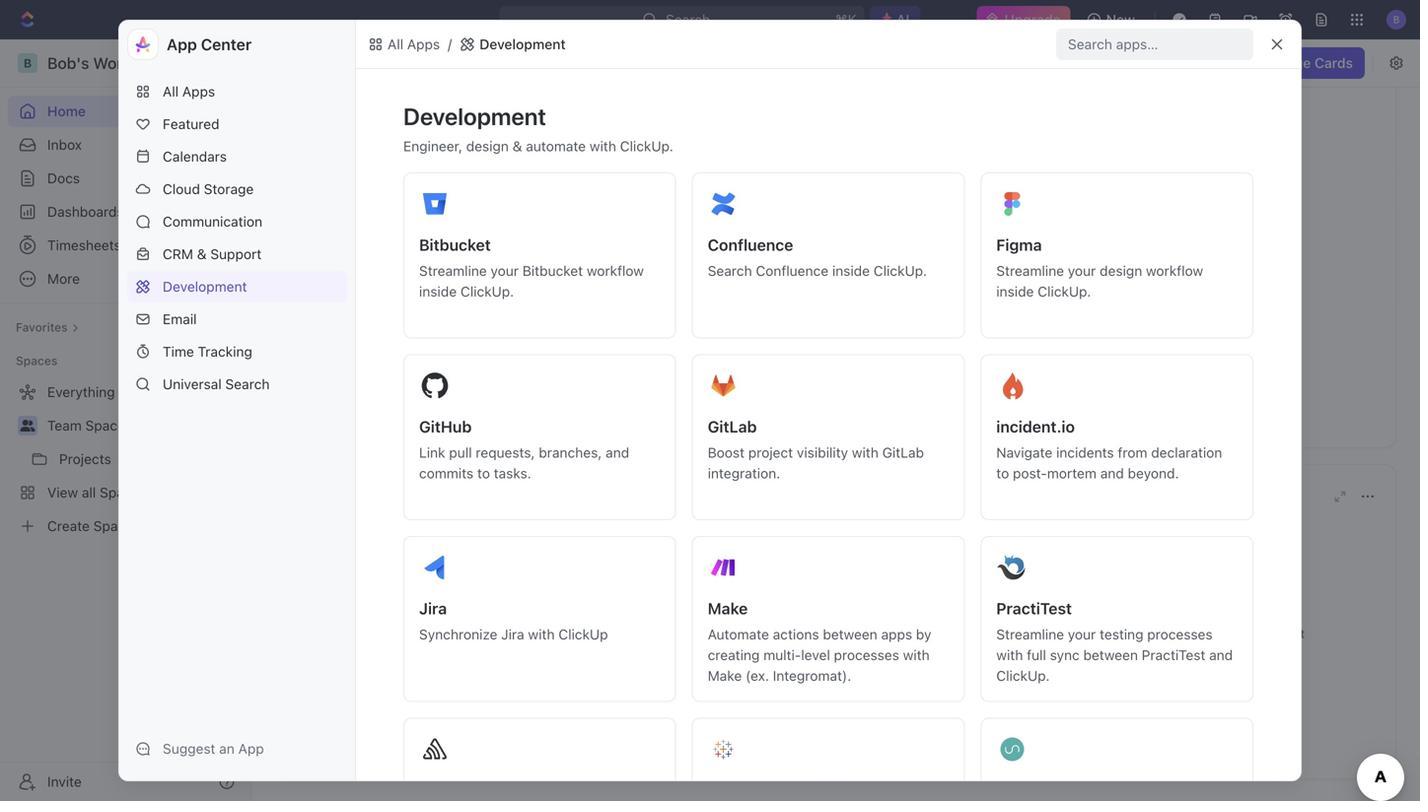 Task type: locate. For each thing, give the bounding box(es) containing it.
home
[[47, 103, 86, 119]]

clickup up comments
[[558, 627, 608, 643]]

declaration
[[1151, 445, 1222, 461]]

to down requests,
[[477, 465, 490, 482]]

streamline down personal
[[419, 263, 487, 279]]

1 horizontal spatial jira
[[501, 627, 524, 643]]

inside
[[832, 263, 870, 279], [419, 284, 457, 300], [996, 284, 1034, 300]]

bitbucket down for
[[522, 263, 583, 279]]

tasks.
[[591, 247, 624, 260], [494, 465, 531, 482]]

sidebar navigation
[[0, 39, 251, 802]]

clickup. inside "bitbucket streamline your bitbucket workflow inside clickup."
[[460, 284, 514, 300]]

between up level
[[823, 627, 877, 643]]

cloud
[[163, 181, 200, 197]]

1 horizontal spatial apps
[[407, 36, 440, 52]]

search inside the confluence search confluence inside clickup.
[[708, 263, 752, 279]]

workflow for bitbucket
[[587, 263, 644, 279]]

development
[[480, 36, 566, 52], [403, 103, 546, 130], [163, 279, 247, 295]]

workflow right create
[[1146, 263, 1203, 279]]

boost
[[708, 445, 745, 461]]

a
[[500, 247, 507, 260], [1132, 255, 1139, 269]]

0 vertical spatial all apps link
[[364, 33, 444, 56]]

new button
[[1079, 4, 1147, 36]]

streamline for bitbucket
[[419, 263, 487, 279]]

search
[[708, 263, 752, 279], [225, 376, 270, 393]]

0 horizontal spatial learn more
[[634, 676, 697, 690]]

app right 'an'
[[238, 741, 264, 757]]

clickup. for figma
[[1038, 284, 1091, 300]]

use
[[993, 255, 1015, 269]]

0 vertical spatial learn
[[627, 247, 659, 260]]

0 vertical spatial learn more
[[1172, 643, 1235, 657]]

2 horizontal spatial inside
[[996, 284, 1034, 300]]

streamline
[[419, 263, 487, 279], [996, 263, 1064, 279], [996, 627, 1064, 643]]

2 vertical spatial more
[[668, 676, 697, 690]]

one
[[1177, 627, 1197, 641]]

important
[[1073, 627, 1127, 641], [1005, 643, 1059, 657]]

1 vertical spatial design
[[1100, 263, 1142, 279]]

0 horizontal spatial all
[[163, 83, 179, 100]]

streamline up full
[[996, 627, 1064, 643]]

most up sync at the bottom right of page
[[1042, 627, 1070, 641]]

started.
[[1125, 643, 1169, 657]]

1 vertical spatial all apps link
[[127, 76, 347, 107]]

a right is
[[500, 247, 507, 260]]

favorites button
[[8, 316, 87, 339]]

with down by
[[903, 647, 930, 664]]

tasks. inside github link pull requests, branches, and commits to tasks.
[[494, 465, 531, 482]]

jira up no on the bottom left of page
[[501, 627, 524, 643]]

0 vertical spatial important
[[1073, 627, 1127, 641]]

0 vertical spatial search
[[708, 263, 752, 279]]

0 horizontal spatial bitbucket
[[419, 236, 491, 254]]

0 vertical spatial learn more link
[[627, 247, 690, 260]]

learn more left (ex.
[[634, 676, 697, 690]]

crm & support
[[163, 246, 262, 262]]

2 vertical spatial and
[[1209, 647, 1233, 664]]

development down the crm & support
[[163, 279, 247, 295]]

cloud storage
[[163, 181, 254, 197]]

development right /
[[480, 36, 566, 52]]

1 vertical spatial app
[[238, 741, 264, 757]]

2 most from the left
[[1277, 627, 1305, 641]]

all apps link up featured link
[[127, 76, 347, 107]]

learn more down list.
[[1172, 643, 1235, 657]]

2 make from the top
[[708, 668, 742, 684]]

your inside "bitbucket streamline your bitbucket workflow inside clickup."
[[491, 263, 519, 279]]

clickup. inside figma streamline your design workflow inside clickup.
[[1038, 284, 1091, 300]]

0 vertical spatial practitest
[[996, 600, 1072, 618]]

communication link
[[127, 206, 347, 238]]

streamline inside practitest streamline your testing processes with full sync between practitest and clickup.
[[996, 627, 1064, 643]]

cards
[[1315, 55, 1353, 71]]

dxxtk image
[[368, 36, 384, 52], [460, 36, 476, 52]]

0 horizontal spatial app
[[167, 35, 197, 54]]

universal search
[[163, 376, 270, 393]]

1 vertical spatial confluence
[[756, 263, 829, 279]]

0 horizontal spatial all apps link
[[127, 76, 347, 107]]

practitest up full
[[996, 600, 1072, 618]]

1 vertical spatial &
[[197, 246, 207, 262]]

app left center
[[167, 35, 197, 54]]

inbox link
[[8, 129, 243, 161]]

0 vertical spatial design
[[466, 138, 509, 154]]

unito link
[[981, 718, 1253, 802]]

to inside use clickup ai to create a recurring summary of recent activity.
[[1079, 255, 1090, 269]]

0 horizontal spatial apps
[[182, 83, 215, 100]]

clickup. inside practitest streamline your testing processes with full sync between practitest and clickup.
[[996, 668, 1050, 684]]

favorites
[[16, 321, 68, 334]]

1 vertical spatial make
[[708, 668, 742, 684]]

with up 'no comments'
[[528, 627, 555, 643]]

clickup inside "jira synchronize jira with clickup"
[[558, 627, 608, 643]]

inside inside "bitbucket streamline your bitbucket workflow inside clickup."
[[419, 284, 457, 300]]

1 vertical spatial search
[[225, 376, 270, 393]]

tasks. down requests,
[[494, 465, 531, 482]]

recurring
[[1142, 255, 1193, 269]]

learn more link
[[627, 247, 690, 260], [1172, 643, 1235, 657], [634, 676, 697, 690]]

1 horizontal spatial all
[[388, 36, 403, 52]]

practitest down in
[[1142, 647, 1206, 664]]

personal list is a home for your tasks. learn more
[[413, 247, 690, 260]]

1 horizontal spatial search
[[708, 263, 752, 279]]

with right visibility
[[852, 445, 879, 461]]

1 vertical spatial bitbucket
[[522, 263, 583, 279]]

workflow down personal list is a home for your tasks. learn more
[[587, 263, 644, 279]]

app
[[167, 35, 197, 54], [238, 741, 264, 757]]

&
[[512, 138, 522, 154], [197, 246, 207, 262]]

with down keeps
[[996, 647, 1023, 664]]

to left post-
[[996, 465, 1009, 482]]

important up get
[[1073, 627, 1127, 641]]

sentry link
[[403, 718, 676, 802]]

1 horizontal spatial app
[[238, 741, 264, 757]]

search for confluence
[[708, 263, 752, 279]]

keeps
[[978, 627, 1011, 641]]

most
[[1042, 627, 1070, 641], [1277, 627, 1305, 641]]

1 horizontal spatial most
[[1277, 627, 1305, 641]]

0 horizontal spatial processes
[[834, 647, 899, 664]]

all up featured
[[163, 83, 179, 100]]

0 horizontal spatial important
[[1005, 643, 1059, 657]]

0 vertical spatial &
[[512, 138, 522, 154]]

1 vertical spatial all apps
[[163, 83, 215, 100]]

visibility
[[797, 445, 848, 461]]

personal
[[413, 247, 461, 260]]

sentry
[[419, 782, 469, 800]]

1 horizontal spatial between
[[1083, 647, 1138, 664]]

1 horizontal spatial and
[[1100, 465, 1124, 482]]

0 vertical spatial gitlab
[[708, 418, 757, 436]]

most right "add"
[[1277, 627, 1305, 641]]

universal
[[163, 376, 222, 393]]

clickup inside use clickup ai to create a recurring summary of recent activity.
[[1018, 255, 1061, 269]]

integration.
[[708, 465, 780, 482]]

1 vertical spatial clickup
[[558, 627, 608, 643]]

dxxtk image for development
[[460, 36, 476, 52]]

workflow inside figma streamline your design workflow inside clickup.
[[1146, 263, 1203, 279]]

jira
[[419, 600, 447, 618], [501, 627, 524, 643]]

development link
[[127, 271, 347, 303]]

Search apps… field
[[1068, 33, 1246, 56]]

streamline inside figma streamline your design workflow inside clickup.
[[996, 263, 1064, 279]]

0 horizontal spatial between
[[823, 627, 877, 643]]

1 horizontal spatial a
[[1132, 255, 1139, 269]]

1 horizontal spatial tasks.
[[591, 247, 624, 260]]

inside inside the confluence search confluence inside clickup.
[[832, 263, 870, 279]]

universal search link
[[127, 369, 347, 400]]

workflow
[[587, 263, 644, 279], [1146, 263, 1203, 279]]

navigate
[[996, 445, 1053, 461]]

1 horizontal spatial inside
[[832, 263, 870, 279]]

assigned comments
[[300, 488, 452, 506]]

bitbucket left "home"
[[419, 236, 491, 254]]

1 horizontal spatial workflow
[[1146, 263, 1203, 279]]

apps up featured
[[182, 83, 215, 100]]

by
[[916, 627, 931, 643]]

spaces
[[16, 354, 57, 368]]

learn
[[627, 247, 659, 260], [1172, 643, 1203, 657], [634, 676, 665, 690]]

dashboards link
[[8, 196, 243, 228]]

and down from
[[1100, 465, 1124, 482]]

all left /
[[388, 36, 403, 52]]

creating
[[708, 647, 760, 664]]

1 horizontal spatial practitest
[[1142, 647, 1206, 664]]

suggest an app
[[163, 741, 264, 757]]

& right crm
[[197, 246, 207, 262]]

0 horizontal spatial workflow
[[587, 263, 644, 279]]

0 vertical spatial apps
[[407, 36, 440, 52]]

0 horizontal spatial tasks.
[[494, 465, 531, 482]]

1 horizontal spatial design
[[1100, 263, 1142, 279]]

& left automate
[[512, 138, 522, 154]]

time tracking
[[163, 344, 252, 360]]

all apps left /
[[388, 36, 440, 52]]

workflow inside "bitbucket streamline your bitbucket workflow inside clickup."
[[587, 263, 644, 279]]

all apps link left /
[[364, 33, 444, 56]]

0 horizontal spatial most
[[1042, 627, 1070, 641]]

design inside 'development engineer, design & automate with clickup.'
[[466, 138, 509, 154]]

0 horizontal spatial design
[[466, 138, 509, 154]]

0 horizontal spatial clickup
[[558, 627, 608, 643]]

a up activity.
[[1132, 255, 1139, 269]]

tasks. right for
[[591, 247, 624, 260]]

center
[[201, 35, 252, 54]]

0 vertical spatial all
[[388, 36, 403, 52]]

make
[[708, 600, 748, 618], [708, 668, 742, 684]]

2 horizontal spatial and
[[1209, 647, 1233, 664]]

and right the branches,
[[606, 445, 629, 461]]

1 horizontal spatial all apps link
[[364, 33, 444, 56]]

to inside incident.io navigate incidents from declaration to post-mortem and beyond.
[[996, 465, 1009, 482]]

1 workflow from the left
[[587, 263, 644, 279]]

support
[[210, 246, 262, 262]]

0 vertical spatial clickup
[[1018, 255, 1061, 269]]

apps left /
[[407, 36, 440, 52]]

and down list.
[[1209, 647, 1233, 664]]

all apps
[[388, 36, 440, 52], [163, 83, 215, 100]]

1 vertical spatial learn more link
[[1172, 643, 1235, 657]]

2 workflow from the left
[[1146, 263, 1203, 279]]

1 horizontal spatial &
[[512, 138, 522, 154]]

1 vertical spatial jira
[[501, 627, 524, 643]]

tracking
[[198, 344, 252, 360]]

2 vertical spatial development
[[163, 279, 247, 295]]

clickup. inside 'development engineer, design & automate with clickup.'
[[620, 138, 673, 154]]

incident.io
[[996, 418, 1075, 436]]

1 horizontal spatial gitlab
[[882, 445, 924, 461]]

project
[[748, 445, 793, 461]]

between inside make automate actions between apps by creating multi-level processes with make (ex. integromat).
[[823, 627, 877, 643]]

design
[[466, 138, 509, 154], [1100, 263, 1142, 279]]

1 vertical spatial processes
[[834, 647, 899, 664]]

all
[[388, 36, 403, 52], [163, 83, 179, 100]]

bitbucket streamline your bitbucket workflow inside clickup.
[[419, 236, 644, 300]]

inside for bitbucket
[[419, 284, 457, 300]]

commits
[[419, 465, 474, 482]]

dxxtk image right /
[[460, 36, 476, 52]]

gitlab right visibility
[[882, 445, 924, 461]]

1 vertical spatial apps
[[182, 83, 215, 100]]

development up engineer,
[[403, 103, 546, 130]]

beyond.
[[1128, 465, 1179, 482]]

tableau link
[[692, 718, 965, 802]]

time
[[163, 344, 194, 360]]

gitlab up boost
[[708, 418, 757, 436]]

and inside github link pull requests, branches, and commits to tasks.
[[606, 445, 629, 461]]

0 horizontal spatial gitlab
[[708, 418, 757, 436]]

1 vertical spatial development
[[403, 103, 546, 130]]

1 vertical spatial more
[[1207, 643, 1235, 657]]

0 vertical spatial app
[[167, 35, 197, 54]]

0 horizontal spatial inside
[[419, 284, 457, 300]]

inside for figma
[[996, 284, 1034, 300]]

to inside github link pull requests, branches, and commits to tasks.
[[477, 465, 490, 482]]

to left get
[[1089, 643, 1101, 657]]

0 horizontal spatial and
[[606, 445, 629, 461]]

streamline inside "bitbucket streamline your bitbucket workflow inside clickup."
[[419, 263, 487, 279]]

make up automate
[[708, 600, 748, 618]]

between down "testing"
[[1083, 647, 1138, 664]]

user group image
[[20, 420, 35, 432]]

clickup down figma on the right
[[1018, 255, 1061, 269]]

streamline down figma on the right
[[996, 263, 1064, 279]]

clickup. for development
[[620, 138, 673, 154]]

clickup.
[[620, 138, 673, 154], [874, 263, 927, 279], [460, 284, 514, 300], [1038, 284, 1091, 300], [996, 668, 1050, 684]]

processes inside practitest streamline your testing processes with full sync between practitest and clickup.
[[1147, 627, 1213, 643]]

design inside figma streamline your design workflow inside clickup.
[[1100, 263, 1142, 279]]

with inside make automate actions between apps by creating multi-level processes with make (ex. integromat).
[[903, 647, 930, 664]]

no
[[497, 646, 519, 665]]

jira up synchronize
[[419, 600, 447, 618]]

1 horizontal spatial clickup
[[1018, 255, 1061, 269]]

1 vertical spatial important
[[1005, 643, 1059, 657]]

time tracking link
[[127, 336, 347, 368]]

to
[[1079, 255, 1090, 269], [477, 465, 490, 482], [996, 465, 1009, 482], [1089, 643, 1101, 657]]

full
[[1027, 647, 1046, 664]]

to inside lineup keeps your most important tasks in one list. add your most important task to get started.
[[1089, 643, 1101, 657]]

0 vertical spatial between
[[823, 627, 877, 643]]

1 dxxtk image from the left
[[368, 36, 384, 52]]

0 vertical spatial and
[[606, 445, 629, 461]]

with right automate
[[590, 138, 616, 154]]

dxxtk image left /
[[368, 36, 384, 52]]

mortem
[[1047, 465, 1097, 482]]

0 vertical spatial make
[[708, 600, 748, 618]]

all apps up featured
[[163, 83, 215, 100]]

0 vertical spatial bitbucket
[[419, 236, 491, 254]]

your for practitest
[[1068, 627, 1096, 643]]

1 vertical spatial and
[[1100, 465, 1124, 482]]

inside inside figma streamline your design workflow inside clickup.
[[996, 284, 1034, 300]]

link
[[419, 445, 445, 461]]

github link pull requests, branches, and commits to tasks.
[[419, 418, 629, 482]]

make down creating
[[708, 668, 742, 684]]

your inside practitest streamline your testing processes with full sync between practitest and clickup.
[[1068, 627, 1096, 643]]

0 vertical spatial all apps
[[388, 36, 440, 52]]

your for figma
[[1068, 263, 1096, 279]]

0 horizontal spatial search
[[225, 376, 270, 393]]

2 dxxtk image from the left
[[460, 36, 476, 52]]

streamline for practitest
[[996, 627, 1064, 643]]

0 vertical spatial jira
[[419, 600, 447, 618]]

0 horizontal spatial dxxtk image
[[368, 36, 384, 52]]

your for lineup
[[1014, 627, 1039, 641]]

0 vertical spatial processes
[[1147, 627, 1213, 643]]

important down keeps
[[1005, 643, 1059, 657]]

workflow for figma
[[1146, 263, 1203, 279]]

1 vertical spatial between
[[1083, 647, 1138, 664]]

1 vertical spatial tasks.
[[494, 465, 531, 482]]

task
[[1063, 643, 1086, 657]]

to right ai
[[1079, 255, 1090, 269]]

your inside figma streamline your design workflow inside clickup.
[[1068, 263, 1096, 279]]



Task type: vqa. For each thing, say whether or not it's contained in the screenshot.


Task type: describe. For each thing, give the bounding box(es) containing it.
figma
[[996, 236, 1042, 254]]

for
[[544, 247, 560, 260]]

streamline for figma
[[996, 263, 1064, 279]]

0 horizontal spatial &
[[197, 246, 207, 262]]

2 vertical spatial learn
[[634, 676, 665, 690]]

featured link
[[127, 108, 347, 140]]

development dialog
[[118, 20, 1302, 802]]

development engineer, design & automate with clickup.
[[403, 103, 673, 154]]

integromat).
[[773, 668, 851, 684]]

between inside practitest streamline your testing processes with full sync between practitest and clickup.
[[1083, 647, 1138, 664]]

0 vertical spatial confluence
[[708, 236, 793, 254]]

development inside 'link'
[[163, 279, 247, 295]]

0 vertical spatial development
[[480, 36, 566, 52]]

with inside practitest streamline your testing processes with full sync between practitest and clickup.
[[996, 647, 1023, 664]]

with inside "jira synchronize jira with clickup"
[[528, 627, 555, 643]]

is
[[488, 247, 497, 260]]

automate
[[708, 627, 769, 643]]

app inside button
[[238, 741, 264, 757]]

clickup. inside the confluence search confluence inside clickup.
[[874, 263, 927, 279]]

multi-
[[763, 647, 801, 664]]

post-
[[1013, 465, 1047, 482]]

crm
[[163, 246, 193, 262]]

layout:
[[1150, 55, 1192, 71]]

and inside practitest streamline your testing processes with full sync between practitest and clickup.
[[1209, 647, 1233, 664]]

1 vertical spatial practitest
[[1142, 647, 1206, 664]]

practitest streamline your testing processes with full sync between practitest and clickup.
[[996, 600, 1233, 684]]

incidents
[[1056, 445, 1114, 461]]

recent
[[1086, 273, 1122, 287]]

lineup
[[935, 627, 975, 641]]

0 vertical spatial more
[[662, 247, 690, 260]]

1 horizontal spatial all apps
[[388, 36, 440, 52]]

comments
[[373, 488, 452, 506]]

development inside 'development engineer, design & automate with clickup.'
[[403, 103, 546, 130]]

space
[[85, 418, 125, 434]]

figma streamline your design workflow inside clickup.
[[996, 236, 1203, 300]]

gitlab boost project visibility with gitlab integration.
[[708, 418, 924, 482]]

tableau
[[708, 782, 766, 800]]

dxxtk image for all apps
[[368, 36, 384, 52]]

testing
[[1100, 627, 1144, 643]]

get
[[1104, 643, 1122, 657]]

timesheets link
[[8, 230, 243, 261]]

incident.io navigate incidents from declaration to post-mortem and beyond.
[[996, 418, 1222, 482]]

1 vertical spatial gitlab
[[882, 445, 924, 461]]

automate
[[526, 138, 586, 154]]

(ex.
[[746, 668, 769, 684]]

no comments
[[497, 646, 606, 665]]

sync
[[1050, 647, 1080, 664]]

crm & support link
[[127, 239, 347, 270]]

team space
[[47, 418, 125, 434]]

make automate actions between apps by creating multi-level processes with make (ex. integromat).
[[708, 600, 931, 684]]

activity.
[[1125, 273, 1168, 287]]

calendars
[[163, 148, 227, 165]]

summary
[[1196, 255, 1247, 269]]

home
[[510, 247, 541, 260]]

2 vertical spatial learn more link
[[634, 676, 697, 690]]

1 horizontal spatial learn more
[[1172, 643, 1235, 657]]

use clickup ai to create a recurring summary of recent activity.
[[993, 255, 1247, 287]]

of
[[1072, 273, 1083, 287]]

processes inside make automate actions between apps by creating multi-level processes with make (ex. integromat).
[[834, 647, 899, 664]]

inbox
[[47, 137, 82, 153]]

0 horizontal spatial all apps
[[163, 83, 215, 100]]

synchronize
[[419, 627, 498, 643]]

docs
[[47, 170, 80, 186]]

featured
[[163, 116, 219, 132]]

with inside 'development engineer, design & automate with clickup.'
[[590, 138, 616, 154]]

edit layout:
[[1122, 55, 1192, 71]]

requests,
[[476, 445, 535, 461]]

with inside gitlab boost project visibility with gitlab integration.
[[852, 445, 879, 461]]

your for bitbucket
[[491, 263, 519, 279]]

cloud storage link
[[127, 174, 347, 205]]

actions
[[773, 627, 819, 643]]

0 horizontal spatial a
[[500, 247, 507, 260]]

1 most from the left
[[1042, 627, 1070, 641]]

1 horizontal spatial important
[[1073, 627, 1127, 641]]

team
[[47, 418, 82, 434]]

home link
[[8, 96, 243, 127]]

learn more link for lineup keeps your most important tasks in one list. add your most important task to get started.
[[1172, 643, 1235, 657]]

app center
[[167, 35, 252, 54]]

list
[[464, 247, 484, 260]]

clickup. for bitbucket
[[460, 284, 514, 300]]

upgrade link
[[977, 6, 1071, 34]]

/
[[448, 36, 452, 52]]

manage
[[1259, 55, 1311, 71]]

manage cards button
[[1247, 47, 1365, 79]]

1 horizontal spatial bitbucket
[[522, 263, 583, 279]]

ai
[[1065, 255, 1076, 269]]

a inside use clickup ai to create a recurring summary of recent activity.
[[1132, 255, 1139, 269]]

search for universal
[[225, 376, 270, 393]]

invite
[[47, 774, 82, 790]]

apps
[[881, 627, 912, 643]]

calendars link
[[127, 141, 347, 173]]

0 vertical spatial tasks.
[[591, 247, 624, 260]]

team space link
[[47, 410, 187, 442]]

suggest
[[163, 741, 215, 757]]

pull
[[449, 445, 472, 461]]

1 make from the top
[[708, 600, 748, 618]]

& inside 'development engineer, design & automate with clickup.'
[[512, 138, 522, 154]]

communication
[[163, 214, 262, 230]]

1 vertical spatial learn
[[1172, 643, 1203, 657]]

learn more link for personal list is a home for your tasks.
[[627, 247, 690, 260]]

email
[[163, 311, 197, 327]]

1 vertical spatial learn more
[[634, 676, 697, 690]]

1 vertical spatial all
[[163, 83, 179, 100]]

and inside incident.io navigate incidents from declaration to post-mortem and beyond.
[[1100, 465, 1124, 482]]

0 horizontal spatial practitest
[[996, 600, 1072, 618]]

assigned
[[300, 488, 369, 506]]

new
[[1106, 11, 1135, 28]]

from
[[1118, 445, 1147, 461]]

engineer,
[[403, 138, 462, 154]]

github
[[419, 418, 472, 436]]

suggest an app button
[[127, 734, 347, 765]]

lineup keeps your most important tasks in one list. add your most important task to get started.
[[935, 627, 1305, 657]]

edit
[[1122, 55, 1146, 71]]



